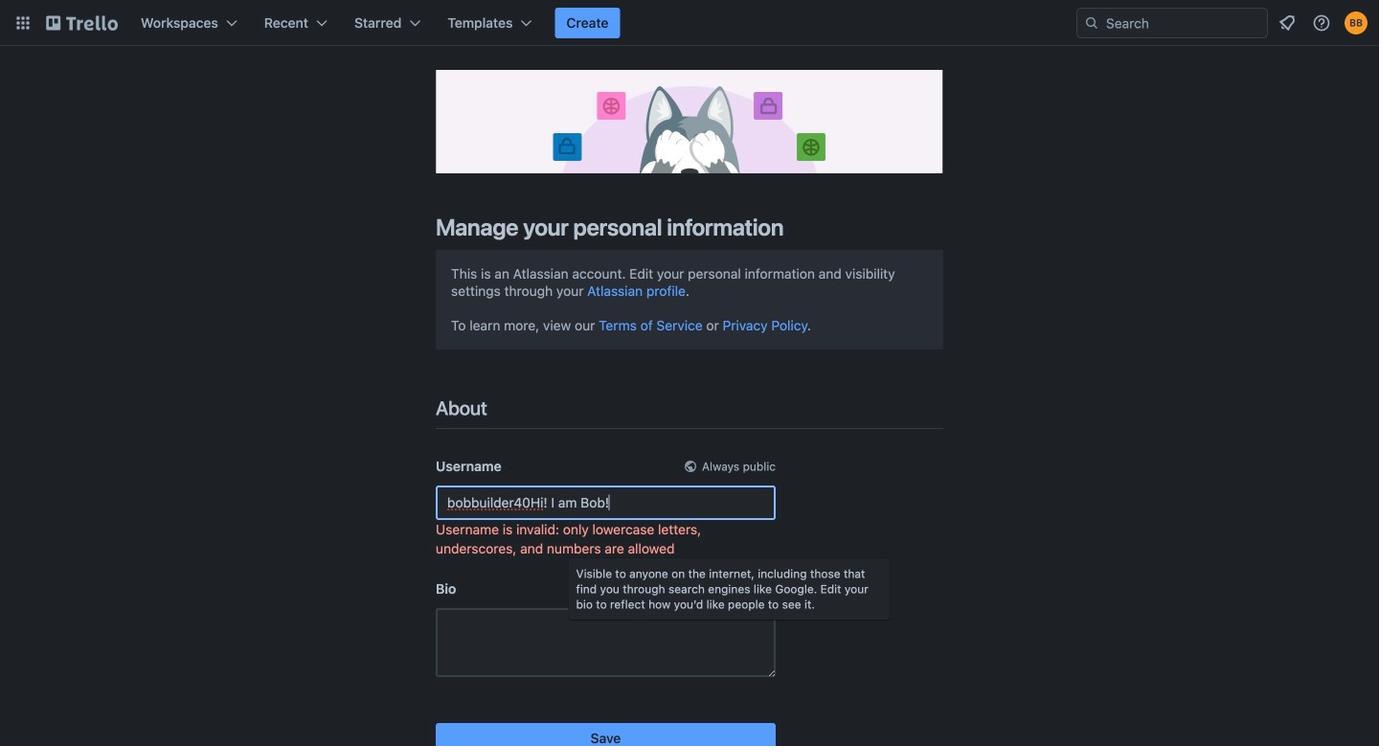 Task type: vqa. For each thing, say whether or not it's contained in the screenshot.
text field
yes



Task type: locate. For each thing, give the bounding box(es) containing it.
primary element
[[0, 0, 1380, 46]]

bob builder (bobbuilder40) image
[[1345, 11, 1368, 34]]

search image
[[1085, 15, 1100, 31]]

tooltip
[[569, 559, 891, 620]]

0 notifications image
[[1276, 11, 1299, 34]]

None text field
[[436, 486, 776, 520], [436, 608, 776, 677], [436, 486, 776, 520], [436, 608, 776, 677]]

open information menu image
[[1313, 13, 1332, 33]]



Task type: describe. For each thing, give the bounding box(es) containing it.
back to home image
[[46, 8, 118, 38]]

Search field
[[1100, 10, 1268, 36]]



